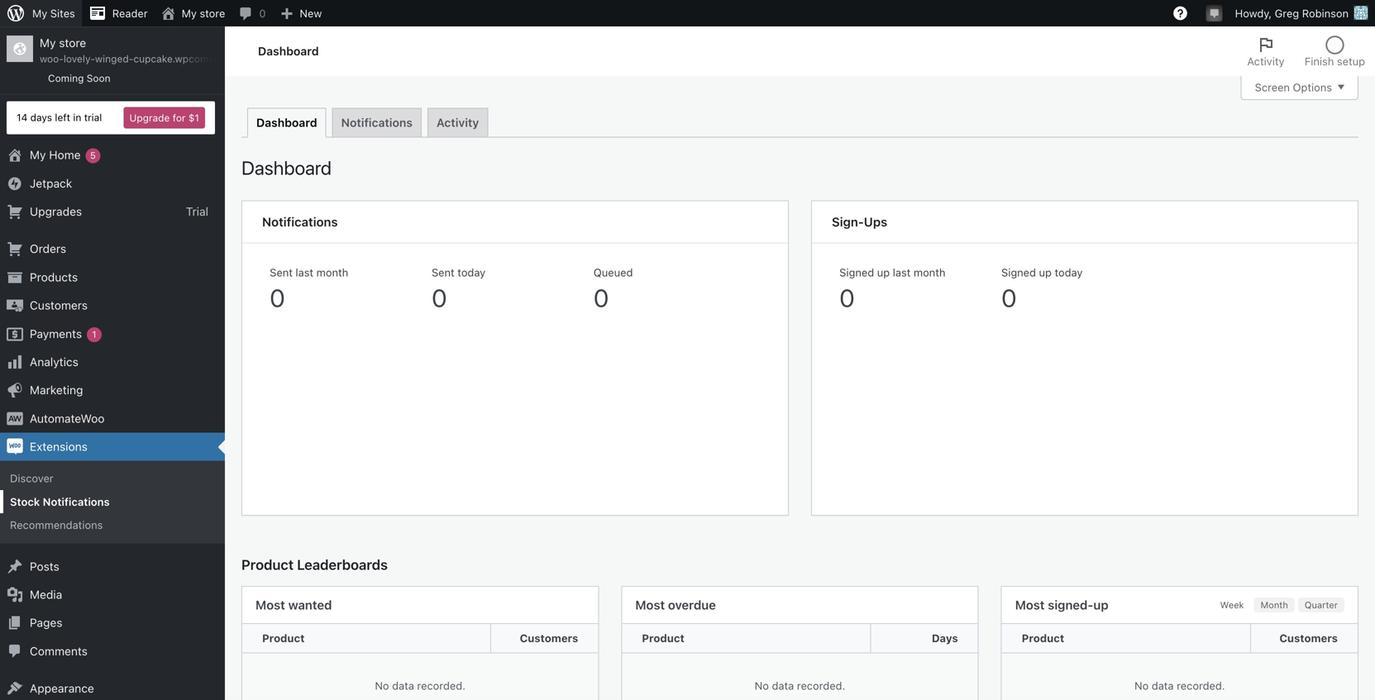 Task type: vqa. For each thing, say whether or not it's contained in the screenshot.
My for My Home 5
yes



Task type: describe. For each thing, give the bounding box(es) containing it.
no data recorded. for most wanted
[[375, 680, 466, 692]]

sign-ups
[[832, 215, 888, 229]]

payments
[[30, 327, 82, 341]]

customers for most signed-up
[[1280, 632, 1338, 645]]

pages link
[[0, 609, 225, 638]]

payments 1
[[30, 327, 96, 341]]

no for most overdue
[[755, 680, 769, 692]]

my for my store
[[182, 7, 197, 19]]

2 vertical spatial dashboard
[[242, 157, 332, 179]]

signed for 0
[[1002, 266, 1036, 279]]

week
[[1221, 600, 1244, 611]]

robinson
[[1303, 7, 1349, 19]]

sign-
[[832, 215, 864, 229]]

stock notifications
[[10, 496, 110, 508]]

week link
[[1214, 598, 1251, 613]]

month
[[1261, 600, 1289, 611]]

my for my store woo-lovely-winged-cupcake.wpcomstaging.com coming soon
[[40, 36, 56, 50]]

jetpack link
[[0, 169, 225, 198]]

14 days left in trial
[[17, 112, 102, 123]]

quarter link
[[1299, 598, 1345, 613]]

finish
[[1305, 55, 1334, 67]]

my store woo-lovely-winged-cupcake.wpcomstaging.com coming soon
[[40, 36, 266, 84]]

setup
[[1337, 55, 1366, 67]]

automatewoo
[[30, 412, 105, 425]]

signed-
[[1048, 598, 1094, 612]]

most signed-up
[[1015, 598, 1109, 612]]

0 inside signed up last month 0
[[840, 283, 855, 312]]

2 horizontal spatial up
[[1094, 598, 1109, 612]]

appearance link
[[0, 675, 225, 701]]

most for most wanted
[[256, 598, 285, 612]]

options
[[1293, 81, 1333, 93]]

automatewoo link
[[0, 405, 225, 433]]

customers for most wanted
[[520, 632, 578, 645]]

my store link
[[154, 0, 232, 26]]

product for most overdue
[[642, 632, 685, 645]]

up for month
[[877, 266, 890, 279]]

my for my home 5
[[30, 148, 46, 162]]

sent last month 0
[[270, 266, 348, 312]]

posts
[[30, 560, 59, 573]]

activity inside "button"
[[1248, 55, 1285, 67]]

extensions
[[30, 440, 88, 454]]

0 inside sent today 0
[[432, 283, 447, 312]]

1 horizontal spatial notifications
[[262, 215, 338, 229]]

recorded. for most signed-up
[[1177, 680, 1226, 692]]

appearance
[[30, 682, 94, 696]]

main menu navigation
[[0, 26, 266, 701]]

0 vertical spatial dashboard
[[258, 44, 319, 58]]

screen
[[1255, 81, 1290, 93]]

most for most overdue
[[636, 598, 665, 612]]

0 inside "signed up today 0"
[[1002, 283, 1017, 312]]

today inside sent today 0
[[458, 266, 486, 279]]

jetpack
[[30, 176, 72, 190]]

14
[[17, 112, 28, 123]]

sent today 0
[[432, 266, 486, 312]]

woo-
[[40, 53, 64, 65]]

up for 0
[[1039, 266, 1052, 279]]

marketing link
[[0, 376, 225, 405]]

product leaderboards
[[242, 556, 388, 573]]

no for most wanted
[[375, 680, 389, 692]]

orders
[[30, 242, 66, 256]]

1 vertical spatial activity
[[437, 116, 479, 129]]

ups
[[864, 215, 888, 229]]

orders link
[[0, 235, 225, 263]]

my home 5
[[30, 148, 96, 162]]

trial
[[84, 112, 102, 123]]

screen options
[[1255, 81, 1333, 93]]

comments link
[[0, 638, 225, 666]]

recommendations
[[10, 519, 103, 532]]

extensions link
[[0, 433, 225, 461]]

winged-
[[95, 53, 133, 65]]

reader
[[112, 7, 148, 19]]

month link
[[1254, 598, 1295, 613]]

store for my store
[[200, 7, 225, 19]]

discover
[[10, 472, 54, 485]]

most wanted
[[256, 598, 332, 612]]

most overdue
[[636, 598, 716, 612]]

no for most signed-up
[[1135, 680, 1149, 692]]

finish setup
[[1305, 55, 1366, 67]]

for
[[173, 112, 186, 124]]

new link
[[273, 0, 329, 26]]



Task type: locate. For each thing, give the bounding box(es) containing it.
0 horizontal spatial activity
[[437, 116, 479, 129]]

0 horizontal spatial store
[[59, 36, 86, 50]]

product up most wanted
[[242, 556, 294, 573]]

2 today from the left
[[1055, 266, 1083, 279]]

sent inside sent today 0
[[432, 266, 455, 279]]

last inside sent last month 0
[[296, 266, 314, 279]]

products
[[30, 270, 78, 284]]

2 vertical spatial notifications
[[43, 496, 110, 508]]

recorded. for most wanted
[[417, 680, 466, 692]]

comments
[[30, 645, 88, 658]]

store inside "my store woo-lovely-winged-cupcake.wpcomstaging.com coming soon"
[[59, 36, 86, 50]]

1 last from the left
[[296, 266, 314, 279]]

signed up today 0
[[1002, 266, 1083, 312]]

1 horizontal spatial activity
[[1248, 55, 1285, 67]]

days
[[932, 632, 958, 645]]

signed up last month 0
[[840, 266, 946, 312]]

greg
[[1275, 7, 1300, 19]]

signed inside signed up last month 0
[[840, 266, 874, 279]]

howdy,
[[1236, 7, 1272, 19]]

my up "woo-"
[[40, 36, 56, 50]]

1 no data recorded. from the left
[[375, 680, 466, 692]]

posts link
[[0, 553, 225, 581]]

pages
[[30, 616, 62, 630]]

3 most from the left
[[1015, 598, 1045, 612]]

1 month from the left
[[317, 266, 348, 279]]

1 most from the left
[[256, 598, 285, 612]]

quarter
[[1305, 600, 1338, 611]]

signed
[[840, 266, 874, 279], [1002, 266, 1036, 279]]

1 horizontal spatial store
[[200, 7, 225, 19]]

2 horizontal spatial recorded.
[[1177, 680, 1226, 692]]

sent inside sent last month 0
[[270, 266, 293, 279]]

signed inside "signed up today 0"
[[1002, 266, 1036, 279]]

1 horizontal spatial month
[[914, 266, 946, 279]]

1 horizontal spatial customers
[[520, 632, 578, 645]]

store left 0 link
[[200, 7, 225, 19]]

most
[[256, 598, 285, 612], [636, 598, 665, 612], [1015, 598, 1045, 612]]

2 horizontal spatial most
[[1015, 598, 1045, 612]]

0 horizontal spatial customers
[[30, 299, 88, 312]]

my for my sites
[[32, 7, 47, 19]]

0 horizontal spatial signed
[[840, 266, 874, 279]]

1 horizontal spatial data
[[772, 680, 794, 692]]

0 horizontal spatial recorded.
[[417, 680, 466, 692]]

0 inside toolbar navigation
[[259, 7, 266, 19]]

home
[[49, 148, 81, 162]]

notifications up sent last month 0 on the top of page
[[262, 215, 338, 229]]

recommendations link
[[0, 514, 225, 537]]

0 vertical spatial activity
[[1248, 55, 1285, 67]]

0 horizontal spatial month
[[317, 266, 348, 279]]

1 sent from the left
[[270, 266, 293, 279]]

today
[[458, 266, 486, 279], [1055, 266, 1083, 279]]

3 no from the left
[[1135, 680, 1149, 692]]

2 sent from the left
[[432, 266, 455, 279]]

customers
[[30, 299, 88, 312], [520, 632, 578, 645], [1280, 632, 1338, 645]]

product for most signed-up
[[1022, 632, 1065, 645]]

sites
[[50, 7, 75, 19]]

1 signed from the left
[[840, 266, 874, 279]]

my sites
[[32, 7, 75, 19]]

0 horizontal spatial notifications
[[43, 496, 110, 508]]

product down most signed-up
[[1022, 632, 1065, 645]]

overdue
[[668, 598, 716, 612]]

data for most signed-up
[[1152, 680, 1174, 692]]

notifications link
[[332, 108, 422, 137]]

sent for 0
[[432, 266, 455, 279]]

1 vertical spatial dashboard
[[256, 116, 317, 129]]

2 horizontal spatial data
[[1152, 680, 1174, 692]]

1 horizontal spatial no
[[755, 680, 769, 692]]

tab list
[[1238, 26, 1376, 76]]

customers link
[[0, 292, 225, 320]]

2 last from the left
[[893, 266, 911, 279]]

coming
[[48, 72, 84, 84]]

notifications left activity link
[[341, 116, 413, 129]]

2 most from the left
[[636, 598, 665, 612]]

stock notifications link
[[0, 490, 225, 514]]

3 recorded. from the left
[[1177, 680, 1226, 692]]

reader link
[[82, 0, 154, 26]]

2 horizontal spatial no data recorded.
[[1135, 680, 1226, 692]]

my store
[[182, 7, 225, 19]]

store up lovely-
[[59, 36, 86, 50]]

product down most overdue
[[642, 632, 685, 645]]

0 horizontal spatial no data recorded.
[[375, 680, 466, 692]]

0 horizontal spatial data
[[392, 680, 414, 692]]

0 vertical spatial notifications
[[341, 116, 413, 129]]

3 no data recorded. from the left
[[1135, 680, 1226, 692]]

5
[[90, 150, 96, 161]]

0 horizontal spatial today
[[458, 266, 486, 279]]

store for my store woo-lovely-winged-cupcake.wpcomstaging.com coming soon
[[59, 36, 86, 50]]

queued 0
[[594, 266, 633, 312]]

no data recorded.
[[375, 680, 466, 692], [755, 680, 846, 692], [1135, 680, 1226, 692]]

today inside "signed up today 0"
[[1055, 266, 1083, 279]]

1 horizontal spatial up
[[1039, 266, 1052, 279]]

customers inside "main menu" 'navigation'
[[30, 299, 88, 312]]

last
[[296, 266, 314, 279], [893, 266, 911, 279]]

1 horizontal spatial last
[[893, 266, 911, 279]]

2 month from the left
[[914, 266, 946, 279]]

notifications inside 'link'
[[341, 116, 413, 129]]

recorded.
[[417, 680, 466, 692], [797, 680, 846, 692], [1177, 680, 1226, 692]]

finish setup button
[[1295, 26, 1376, 76]]

trial
[[186, 205, 208, 218]]

store inside toolbar navigation
[[200, 7, 225, 19]]

analytics
[[30, 355, 78, 369]]

data for most overdue
[[772, 680, 794, 692]]

notification image
[[1208, 6, 1221, 19]]

sent for month
[[270, 266, 293, 279]]

days
[[30, 112, 52, 123]]

my
[[32, 7, 47, 19], [182, 7, 197, 19], [40, 36, 56, 50], [30, 148, 46, 162]]

no data recorded. for most signed-up
[[1135, 680, 1226, 692]]

0 horizontal spatial sent
[[270, 266, 293, 279]]

my inside my sites link
[[32, 7, 47, 19]]

my up cupcake.wpcomstaging.com
[[182, 7, 197, 19]]

1 horizontal spatial recorded.
[[797, 680, 846, 692]]

queued
[[594, 266, 633, 279]]

1 horizontal spatial signed
[[1002, 266, 1036, 279]]

0 horizontal spatial most
[[256, 598, 285, 612]]

1 vertical spatial notifications
[[262, 215, 338, 229]]

leaderboards
[[297, 556, 388, 573]]

upgrades
[[30, 205, 82, 218]]

1 horizontal spatial no data recorded.
[[755, 680, 846, 692]]

0 horizontal spatial no
[[375, 680, 389, 692]]

product down most wanted
[[262, 632, 305, 645]]

last inside signed up last month 0
[[893, 266, 911, 279]]

most left wanted
[[256, 598, 285, 612]]

activity right notifications 'link'
[[437, 116, 479, 129]]

2 no from the left
[[755, 680, 769, 692]]

2 no data recorded. from the left
[[755, 680, 846, 692]]

2 data from the left
[[772, 680, 794, 692]]

dashboard link
[[247, 108, 326, 138]]

toolbar navigation
[[0, 0, 1376, 30]]

media
[[30, 588, 62, 602]]

2 signed from the left
[[1002, 266, 1036, 279]]

1 horizontal spatial sent
[[432, 266, 455, 279]]

0 horizontal spatial last
[[296, 266, 314, 279]]

notifications up recommendations
[[43, 496, 110, 508]]

1 recorded. from the left
[[417, 680, 466, 692]]

most left overdue
[[636, 598, 665, 612]]

1 horizontal spatial most
[[636, 598, 665, 612]]

store
[[200, 7, 225, 19], [59, 36, 86, 50]]

lovely-
[[64, 53, 95, 65]]

upgrade for $1 button
[[124, 107, 205, 129]]

stock
[[10, 496, 40, 508]]

my inside my store link
[[182, 7, 197, 19]]

1 data from the left
[[392, 680, 414, 692]]

0 inside sent last month 0
[[270, 283, 285, 312]]

3 data from the left
[[1152, 680, 1174, 692]]

notifications inside "main menu" 'navigation'
[[43, 496, 110, 508]]

activity up 'screen'
[[1248, 55, 1285, 67]]

2 horizontal spatial no
[[1135, 680, 1149, 692]]

up inside signed up last month 0
[[877, 266, 890, 279]]

my sites link
[[0, 0, 82, 26]]

my left home
[[30, 148, 46, 162]]

upgrade
[[129, 112, 170, 124]]

0 horizontal spatial up
[[877, 266, 890, 279]]

2 horizontal spatial customers
[[1280, 632, 1338, 645]]

1 vertical spatial store
[[59, 36, 86, 50]]

new
[[300, 7, 322, 19]]

1 no from the left
[[375, 680, 389, 692]]

2 recorded. from the left
[[797, 680, 846, 692]]

discover link
[[0, 467, 225, 490]]

activity
[[1248, 55, 1285, 67], [437, 116, 479, 129]]

media link
[[0, 581, 225, 609]]

wanted
[[288, 598, 332, 612]]

1 today from the left
[[458, 266, 486, 279]]

activity button
[[1238, 26, 1295, 76]]

$1
[[188, 112, 199, 124]]

tab list containing activity
[[1238, 26, 1376, 76]]

howdy, greg robinson
[[1236, 7, 1349, 19]]

1
[[92, 329, 96, 340]]

signed for month
[[840, 266, 874, 279]]

upgrade for $1
[[129, 112, 199, 124]]

month inside sent last month 0
[[317, 266, 348, 279]]

recorded. for most overdue
[[797, 680, 846, 692]]

data for most wanted
[[392, 680, 414, 692]]

activity link
[[428, 108, 488, 137]]

2 horizontal spatial notifications
[[341, 116, 413, 129]]

most left signed-
[[1015, 598, 1045, 612]]

1 horizontal spatial today
[[1055, 266, 1083, 279]]

dashboard
[[258, 44, 319, 58], [256, 116, 317, 129], [242, 157, 332, 179]]

products link
[[0, 263, 225, 292]]

0 inside queued 0
[[594, 283, 609, 312]]

product for most wanted
[[262, 632, 305, 645]]

up inside "signed up today 0"
[[1039, 266, 1052, 279]]

data
[[392, 680, 414, 692], [772, 680, 794, 692], [1152, 680, 1174, 692]]

my inside "my store woo-lovely-winged-cupcake.wpcomstaging.com coming soon"
[[40, 36, 56, 50]]

0 vertical spatial store
[[200, 7, 225, 19]]

left
[[55, 112, 70, 123]]

month
[[317, 266, 348, 279], [914, 266, 946, 279]]

soon
[[87, 72, 111, 84]]

my left sites
[[32, 7, 47, 19]]

month inside signed up last month 0
[[914, 266, 946, 279]]

most for most signed-up
[[1015, 598, 1045, 612]]

marketing
[[30, 384, 83, 397]]

no data recorded. for most overdue
[[755, 680, 846, 692]]

0 link
[[232, 0, 273, 26]]



